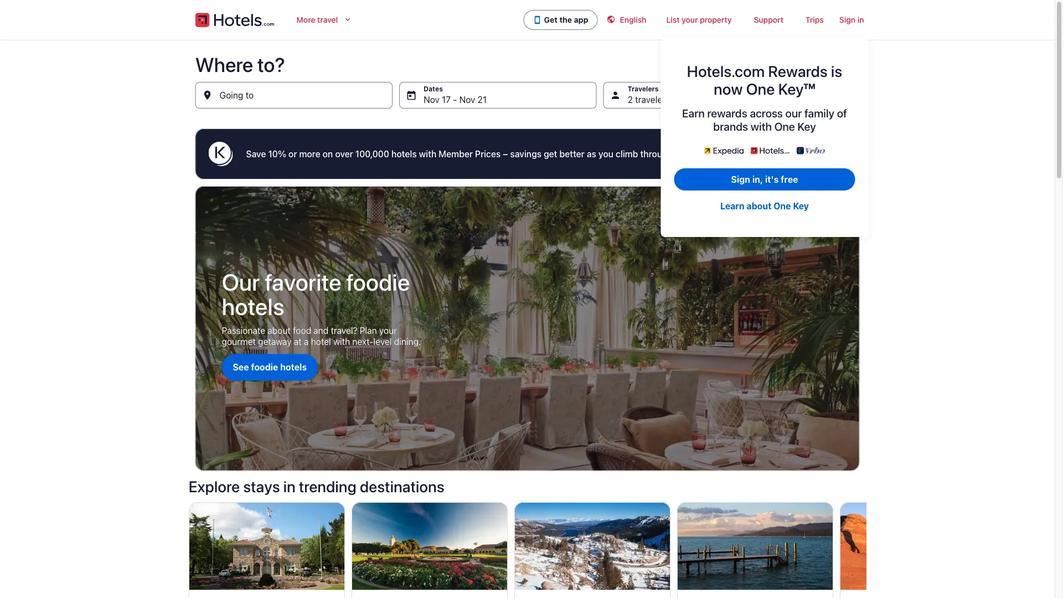 Task type: vqa. For each thing, say whether or not it's contained in the screenshot.
1
no



Task type: locate. For each thing, give the bounding box(es) containing it.
sign for sign in, it's free
[[731, 174, 750, 185]]

hotels
[[392, 149, 417, 159], [222, 292, 284, 320], [280, 362, 307, 372]]

0 horizontal spatial your
[[379, 325, 397, 336]]

about
[[747, 201, 772, 211], [268, 325, 291, 336]]

10%
[[268, 149, 286, 159]]

learn about one key
[[720, 201, 809, 211]]

show previous card image
[[182, 557, 195, 571]]

0 horizontal spatial nov
[[424, 94, 440, 105]]

one inside hotels.com rewards is now one key™
[[746, 79, 775, 98]]

1 horizontal spatial your
[[682, 15, 698, 24]]

or
[[289, 149, 297, 159]]

hotels down "at" on the bottom left of page
[[280, 362, 307, 372]]

the right the get
[[560, 15, 572, 24]]

with down travel?
[[333, 337, 350, 347]]

in right trips
[[858, 15, 864, 24]]

explore
[[189, 477, 240, 496]]

english
[[620, 15, 647, 24]]

1 horizontal spatial nov
[[459, 94, 475, 105]]

trips
[[806, 15, 824, 24]]

sign inside dropdown button
[[839, 15, 856, 24]]

better
[[560, 149, 585, 159]]

with left member
[[419, 149, 436, 159]]

the
[[560, 15, 572, 24], [675, 149, 689, 159]]

more travel button
[[288, 9, 361, 31]]

small image
[[607, 15, 616, 24]]

tiers
[[691, 149, 709, 159]]

getaway
[[258, 337, 292, 347]]

-
[[453, 94, 457, 105]]

see foodie hotels
[[233, 362, 307, 372]]

nov 17 - nov 21
[[424, 94, 487, 105]]

2 vertical spatial with
[[333, 337, 350, 347]]

0 vertical spatial hotels
[[392, 149, 417, 159]]

about inside our favorite foodie hotels passionate about food and travel? plan your gourmet getaway at a hotel with next-level dining.
[[268, 325, 291, 336]]

your inside our favorite foodie hotels passionate about food and travel? plan your gourmet getaway at a hotel with next-level dining.
[[379, 325, 397, 336]]

key down family
[[798, 120, 816, 133]]

0 vertical spatial with
[[751, 120, 772, 133]]

0 vertical spatial in
[[858, 15, 864, 24]]

hotels.com logo image
[[751, 146, 790, 155]]

plan
[[360, 325, 377, 336]]

nov
[[424, 94, 440, 105], [459, 94, 475, 105]]

app
[[574, 15, 588, 24]]

list
[[666, 15, 680, 24]]

hotels right 100,000
[[392, 149, 417, 159]]

1 vertical spatial one
[[775, 120, 795, 133]]

0 vertical spatial key
[[798, 120, 816, 133]]

on
[[323, 149, 333, 159]]

see
[[233, 362, 249, 372]]

in,
[[752, 174, 763, 185]]

rewards
[[707, 106, 747, 119]]

1 horizontal spatial the
[[675, 149, 689, 159]]

0 horizontal spatial with
[[333, 337, 350, 347]]

over
[[335, 149, 353, 159]]

sign in, it's free link
[[674, 168, 855, 191]]

your up level
[[379, 325, 397, 336]]

nov left 17
[[424, 94, 440, 105]]

0 horizontal spatial in
[[283, 477, 296, 496]]

foodie
[[346, 268, 410, 296], [251, 362, 278, 372]]

rewards
[[768, 62, 828, 80]]

sign in, it's free
[[731, 174, 798, 185]]

hotels up passionate
[[222, 292, 284, 320]]

the inside 'our favorite foodie hotels' main content
[[675, 149, 689, 159]]

1 vertical spatial your
[[379, 325, 397, 336]]

sign
[[839, 15, 856, 24], [731, 174, 750, 185]]

1 vertical spatial foodie
[[251, 362, 278, 372]]

next-
[[352, 337, 374, 347]]

your
[[682, 15, 698, 24], [379, 325, 397, 336]]

1 vertical spatial with
[[419, 149, 436, 159]]

sign left in,
[[731, 174, 750, 185]]

family
[[805, 106, 835, 119]]

0 vertical spatial the
[[560, 15, 572, 24]]

free
[[781, 174, 798, 185]]

your right 'list'
[[682, 15, 698, 24]]

dine under a verdant mosaic of plant life in the city. image
[[195, 186, 860, 471]]

about up getaway
[[268, 325, 291, 336]]

the left tiers in the right of the page
[[675, 149, 689, 159]]

0 horizontal spatial foodie
[[251, 362, 278, 372]]

learn
[[720, 201, 745, 211]]

english button
[[598, 9, 655, 31]]

with down across
[[751, 120, 772, 133]]

one down our
[[775, 120, 795, 133]]

our favorite foodie hotels main content
[[0, 40, 1055, 598]]

0 horizontal spatial about
[[268, 325, 291, 336]]

1 vertical spatial about
[[268, 325, 291, 336]]

one up across
[[746, 79, 775, 98]]

1 horizontal spatial foodie
[[346, 268, 410, 296]]

in inside sign in dropdown button
[[858, 15, 864, 24]]

nov 17 - nov 21 button
[[399, 82, 597, 109]]

0 vertical spatial foodie
[[346, 268, 410, 296]]

1 vertical spatial the
[[675, 149, 689, 159]]

0 horizontal spatial sign
[[731, 174, 750, 185]]

one down free
[[774, 201, 791, 211]]

in right stays
[[283, 477, 296, 496]]

0 vertical spatial sign
[[839, 15, 856, 24]]

nov right - on the left top of the page
[[459, 94, 475, 105]]

foodie right the see
[[251, 362, 278, 372]]

you
[[599, 149, 614, 159]]

foodie up plan
[[346, 268, 410, 296]]

1 vertical spatial in
[[283, 477, 296, 496]]

1 vertical spatial sign
[[731, 174, 750, 185]]

2 horizontal spatial with
[[751, 120, 772, 133]]

1 horizontal spatial about
[[747, 201, 772, 211]]

sign right trips
[[839, 15, 856, 24]]

–
[[503, 149, 508, 159]]

2 nov from the left
[[459, 94, 475, 105]]

0 vertical spatial one
[[746, 79, 775, 98]]

one
[[746, 79, 775, 98], [775, 120, 795, 133], [774, 201, 791, 211]]

2 vertical spatial hotels
[[280, 362, 307, 372]]

with
[[751, 120, 772, 133], [419, 149, 436, 159], [333, 337, 350, 347]]

hotels.com rewards is now one key™
[[687, 62, 842, 98]]

1 vertical spatial key
[[793, 201, 809, 211]]

about down in,
[[747, 201, 772, 211]]

a
[[304, 337, 309, 347]]

hotels.com
[[687, 62, 765, 80]]

hotels logo image
[[195, 11, 275, 29]]

foodie inside see foodie hotels link
[[251, 362, 278, 372]]

brands
[[713, 120, 748, 133]]

explore stays in trending destinations
[[189, 477, 445, 496]]

100,000
[[355, 149, 389, 159]]

key down free
[[793, 201, 809, 211]]

1 horizontal spatial in
[[858, 15, 864, 24]]

1 horizontal spatial sign
[[839, 15, 856, 24]]

1 vertical spatial hotels
[[222, 292, 284, 320]]



Task type: describe. For each thing, give the bounding box(es) containing it.
travel
[[317, 15, 338, 24]]

with inside earn rewards across our family of brands with one key
[[751, 120, 772, 133]]

our
[[786, 106, 802, 119]]

now
[[714, 79, 743, 98]]

dining.
[[394, 337, 421, 347]]

with inside our favorite foodie hotels passionate about food and travel? plan your gourmet getaway at a hotel with next-level dining.
[[333, 337, 350, 347]]

hotel
[[311, 337, 331, 347]]

get the app link
[[524, 10, 598, 30]]

save
[[246, 149, 266, 159]]

foodie inside our favorite foodie hotels passionate about food and travel? plan your gourmet getaway at a hotel with next-level dining.
[[346, 268, 410, 296]]

earn
[[682, 106, 705, 119]]

through
[[640, 149, 673, 159]]

at
[[294, 337, 302, 347]]

trips link
[[795, 9, 835, 31]]

destinations
[[360, 477, 445, 496]]

our favorite foodie hotels passionate about food and travel? plan your gourmet getaway at a hotel with next-level dining.
[[222, 268, 421, 347]]

gourmet
[[222, 337, 256, 347]]

key inside earn rewards across our family of brands with one key
[[798, 120, 816, 133]]

sign in button
[[835, 9, 869, 31]]

to?
[[257, 52, 285, 76]]

food
[[293, 325, 311, 336]]

get
[[544, 15, 558, 24]]

0 horizontal spatial the
[[560, 15, 572, 24]]

get
[[544, 149, 557, 159]]

sign in
[[839, 15, 864, 24]]

get the app
[[544, 15, 588, 24]]

key™
[[778, 79, 816, 98]]

more
[[297, 15, 315, 24]]

list your property link
[[655, 9, 743, 31]]

one inside earn rewards across our family of brands with one key
[[775, 120, 795, 133]]

trending
[[299, 477, 356, 496]]

sign for sign in
[[839, 15, 856, 24]]

list your property
[[666, 15, 732, 24]]

download the app button image
[[533, 16, 542, 24]]

0 vertical spatial your
[[682, 15, 698, 24]]

as
[[587, 149, 596, 159]]

17
[[442, 94, 451, 105]]

travel?
[[331, 325, 357, 336]]

member
[[439, 149, 473, 159]]

in inside 'our favorite foodie hotels' main content
[[283, 477, 296, 496]]

passionate
[[222, 325, 265, 336]]

prices
[[475, 149, 501, 159]]

2 vertical spatial one
[[774, 201, 791, 211]]

of
[[837, 106, 847, 119]]

1 horizontal spatial with
[[419, 149, 436, 159]]

hotels inside our favorite foodie hotels passionate about food and travel? plan your gourmet getaway at a hotel with next-level dining.
[[222, 292, 284, 320]]

where
[[195, 52, 253, 76]]

more travel
[[297, 15, 338, 24]]

vrbo logo image
[[797, 146, 825, 155]]

support
[[754, 15, 784, 24]]

0 vertical spatial about
[[747, 201, 772, 211]]

see foodie hotels link
[[222, 354, 318, 381]]

save 10% or more on over 100,000 hotels with member prices – savings get better as you climb through the tiers
[[246, 149, 709, 159]]

support link
[[743, 9, 795, 31]]

1 nov from the left
[[424, 94, 440, 105]]

earn rewards across our family of brands with one key
[[682, 106, 847, 133]]

where to?
[[195, 52, 285, 76]]

learn about one key link
[[674, 195, 855, 217]]

climb
[[616, 149, 638, 159]]

savings
[[510, 149, 542, 159]]

level
[[374, 337, 392, 347]]

property
[[700, 15, 732, 24]]

more
[[299, 149, 320, 159]]

21
[[478, 94, 487, 105]]

it's
[[765, 174, 779, 185]]

and
[[314, 325, 329, 336]]

is
[[831, 62, 842, 80]]

across
[[750, 106, 783, 119]]

show next card image
[[860, 557, 873, 571]]

our
[[222, 268, 260, 296]]

expedia logo image
[[704, 146, 744, 155]]

favorite
[[265, 268, 341, 296]]

stays
[[243, 477, 280, 496]]



